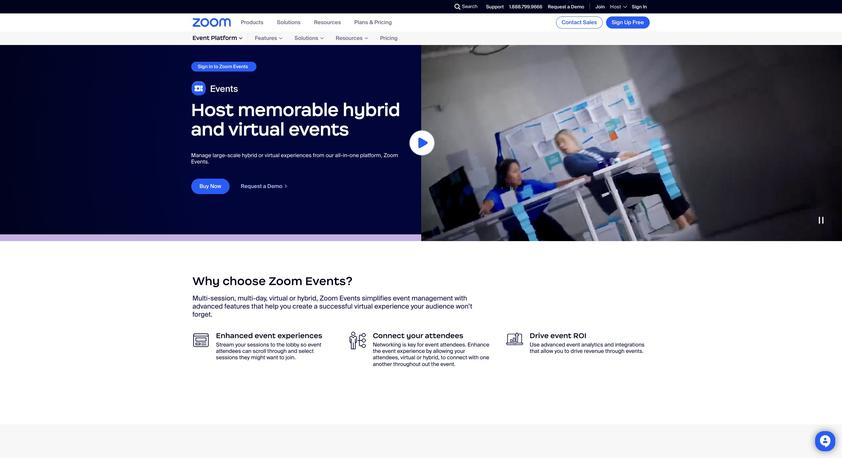 Task type: describe. For each thing, give the bounding box(es) containing it.
roi
[[574, 332, 587, 341]]

1 horizontal spatial request a demo link
[[548, 4, 585, 10]]

connect
[[447, 355, 468, 362]]

so
[[301, 342, 307, 349]]

enhanced event experiences stream your sessions to the lobby so event attendees can scroll through and select sessions they might want to join.
[[216, 332, 323, 362]]

virtual inside connect your attendees networking is key for event attendees. enhance the event experience by allowing your attendees, virtual or hybrid, to connect with one another throughout out the event.
[[401, 355, 416, 362]]

solutions for solutions dropdown button
[[277, 19, 301, 26]]

join.
[[286, 355, 296, 362]]

event platform
[[193, 34, 237, 42]]

through inside enhanced event experiences stream your sessions to the lobby so event attendees can scroll through and select sessions they might want to join.
[[268, 348, 287, 355]]

free
[[633, 19, 644, 26]]

0 vertical spatial demo
[[571, 4, 585, 10]]

events
[[289, 118, 349, 140]]

won't
[[456, 302, 473, 311]]

forget.
[[193, 310, 213, 319]]

event inside multi-session, multi-day, virtual or hybrid, zoom events simplifies event management with advanced features that help you create a successful virtual experience your audience won't forget.
[[393, 294, 410, 303]]

1 horizontal spatial sessions
[[247, 342, 269, 349]]

drive
[[571, 348, 583, 355]]

host memorable hybrid and virtual events
[[191, 99, 400, 140]]

zoom inside multi-session, multi-day, virtual or hybrid, zoom events simplifies event management with advanced features that help you create a successful virtual experience your audience won't forget.
[[320, 294, 338, 303]]

advanced inside drive event roi use advanced event analytics and integrations that allow you to drive revenue through events.
[[541, 342, 565, 349]]

event right so
[[308, 342, 322, 349]]

out
[[422, 361, 430, 368]]

your inside multi-session, multi-day, virtual or hybrid, zoom events simplifies event management with advanced features that help you create a successful virtual experience your audience won't forget.
[[411, 302, 424, 311]]

that inside drive event roi use advanced event analytics and integrations that allow you to drive revenue through events.
[[530, 348, 540, 355]]

our
[[326, 152, 334, 159]]

0 horizontal spatial sessions
[[216, 355, 238, 362]]

resources button
[[314, 19, 341, 26]]

drive
[[530, 332, 549, 341]]

allowing
[[433, 348, 454, 355]]

want
[[267, 355, 278, 362]]

all-
[[335, 152, 343, 159]]

now
[[210, 183, 221, 190]]

is
[[403, 342, 407, 349]]

a inside multi-session, multi-day, virtual or hybrid, zoom events simplifies event management with advanced features that help you create a successful virtual experience your audience won't forget.
[[314, 302, 318, 311]]

revenue
[[584, 348, 604, 355]]

integrations
[[615, 342, 645, 349]]

1.888.799.9666
[[509, 4, 543, 10]]

and inside drive event roi use advanced event analytics and integrations that allow you to drive revenue through events.
[[605, 342, 614, 349]]

resources button
[[329, 33, 374, 43]]

event
[[193, 34, 210, 42]]

features
[[225, 302, 250, 311]]

through inside drive event roi use advanced event analytics and integrations that allow you to drive revenue through events.
[[606, 348, 625, 355]]

1 vertical spatial a
[[263, 183, 266, 190]]

experiences inside enhanced event experiences stream your sessions to the lobby so event attendees can scroll through and select sessions they might want to join.
[[278, 332, 323, 341]]

or inside multi-session, multi-day, virtual or hybrid, zoom events simplifies event management with advanced features that help you create a successful virtual experience your audience won't forget.
[[289, 294, 296, 303]]

enhanced
[[216, 332, 253, 341]]

zoom up help
[[269, 274, 303, 289]]

attendees,
[[373, 355, 399, 362]]

attendees inside enhanced event experiences stream your sessions to the lobby so event attendees can scroll through and select sessions they might want to join.
[[216, 348, 241, 355]]

memorable
[[238, 99, 339, 121]]

virtual inside manage large-scale hybrid or virtual experiences from our all-in-one platform, zoom events.
[[265, 152, 280, 159]]

to left join.
[[280, 355, 284, 362]]

sign in to zoom events link
[[191, 62, 257, 72]]

search
[[462, 3, 478, 9]]

one inside manage large-scale hybrid or virtual experiences from our all-in-one platform, zoom events.
[[350, 152, 359, 159]]

in
[[643, 4, 647, 10]]

networking
[[373, 342, 401, 349]]

enhance
[[468, 342, 490, 349]]

that inside multi-session, multi-day, virtual or hybrid, zoom events simplifies event management with advanced features that help you create a successful virtual experience your audience won't forget.
[[252, 302, 264, 311]]

sign for sign in to zoom events
[[198, 64, 208, 70]]

sign for sign in
[[632, 4, 642, 10]]

0 vertical spatial request
[[548, 4, 567, 10]]

0 vertical spatial request a demo
[[548, 4, 585, 10]]

and inside host memorable hybrid and virtual events
[[191, 118, 225, 140]]

hybrid, inside multi-session, multi-day, virtual or hybrid, zoom events simplifies event management with advanced features that help you create a successful virtual experience your audience won't forget.
[[297, 294, 318, 303]]

host memorable hybrid and virtual events main content
[[0, 45, 843, 459]]

might
[[251, 355, 265, 362]]

by
[[426, 348, 432, 355]]

successful
[[319, 302, 353, 311]]

buy
[[200, 183, 209, 190]]

you inside drive event roi use advanced event analytics and integrations that allow you to drive revenue through events.
[[555, 348, 563, 355]]

attendees.
[[440, 342, 467, 349]]

can
[[242, 348, 252, 355]]

zoom logo image
[[193, 18, 231, 27]]

lobby
[[286, 342, 299, 349]]

multi-
[[193, 294, 211, 303]]

scroll
[[253, 348, 266, 355]]

zoom right in
[[219, 64, 232, 70]]

video player application
[[421, 45, 843, 282]]

buy now link
[[191, 179, 230, 194]]

plans & pricing link
[[355, 19, 392, 26]]

person with 3 prong network icon image
[[350, 332, 366, 350]]

experience inside multi-session, multi-day, virtual or hybrid, zoom events simplifies event management with advanced features that help you create a successful virtual experience your audience won't forget.
[[375, 302, 409, 311]]

day,
[[256, 294, 268, 303]]

in-
[[343, 152, 350, 159]]

features
[[255, 35, 277, 42]]

contact sales
[[562, 19, 597, 26]]

or inside manage large-scale hybrid or virtual experiences from our all-in-one platform, zoom events.
[[259, 152, 264, 159]]

connect your attendees networking is key for event attendees. enhance the event experience by allowing your attendees, virtual or hybrid, to connect with one another throughout out the event.
[[373, 332, 490, 368]]

2 horizontal spatial the
[[431, 361, 439, 368]]

from
[[313, 152, 325, 159]]

events.
[[191, 159, 209, 166]]

event platform button
[[193, 33, 248, 43]]

event.
[[441, 361, 456, 368]]

zoom inside manage large-scale hybrid or virtual experiences from our all-in-one platform, zoom events.
[[384, 152, 398, 159]]

platform
[[211, 34, 237, 42]]

connect
[[373, 332, 405, 341]]

session,
[[211, 294, 236, 303]]

use
[[530, 342, 540, 349]]

join
[[596, 4, 605, 10]]

solutions button
[[288, 33, 329, 43]]

0 vertical spatial a
[[568, 4, 570, 10]]

the inside enhanced event experiences stream your sessions to the lobby so event attendees can scroll through and select sessions they might want to join.
[[277, 342, 285, 349]]

key
[[408, 342, 416, 349]]

&
[[370, 19, 373, 26]]

products button
[[241, 19, 264, 26]]

choose
[[223, 274, 266, 289]]

1 vertical spatial pricing
[[380, 35, 398, 42]]

create
[[293, 302, 312, 311]]

event up another
[[382, 348, 396, 355]]

pricing link
[[374, 33, 405, 44]]



Task type: locate. For each thing, give the bounding box(es) containing it.
1 vertical spatial demo
[[267, 183, 283, 190]]

or
[[259, 152, 264, 159], [289, 294, 296, 303], [417, 355, 422, 362]]

analytics
[[582, 342, 604, 349]]

1 horizontal spatial hybrid
[[343, 99, 400, 121]]

demo
[[571, 4, 585, 10], [267, 183, 283, 190]]

1 horizontal spatial a
[[314, 302, 318, 311]]

0 horizontal spatial the
[[277, 342, 285, 349]]

1 vertical spatial that
[[530, 348, 540, 355]]

plans
[[355, 19, 368, 26]]

hybrid inside host memorable hybrid and virtual events
[[343, 99, 400, 121]]

your inside enhanced event experiences stream your sessions to the lobby so event attendees can scroll through and select sessions they might want to join.
[[235, 342, 246, 349]]

advanced down the why
[[193, 302, 223, 311]]

1 horizontal spatial request
[[548, 4, 567, 10]]

1 horizontal spatial events
[[340, 294, 360, 303]]

resources
[[314, 19, 341, 26], [336, 35, 363, 42]]

to inside connect your attendees networking is key for event attendees. enhance the event experience by allowing your attendees, virtual or hybrid, to connect with one another throughout out the event.
[[441, 355, 446, 362]]

events.
[[626, 348, 644, 355]]

your left audience
[[411, 302, 424, 311]]

event left roi on the bottom right
[[551, 332, 572, 341]]

0 horizontal spatial one
[[350, 152, 359, 159]]

experiences left from
[[281, 152, 312, 159]]

your
[[411, 302, 424, 311], [407, 332, 423, 341], [235, 342, 246, 349], [455, 348, 465, 355]]

1 horizontal spatial you
[[555, 348, 563, 355]]

sessions
[[247, 342, 269, 349], [216, 355, 238, 362]]

solutions button
[[277, 19, 301, 26]]

one right all-
[[350, 152, 359, 159]]

None search field
[[430, 1, 456, 12]]

contact
[[562, 19, 582, 26]]

search image
[[455, 4, 461, 10]]

they
[[239, 355, 250, 362]]

1 vertical spatial attendees
[[216, 348, 241, 355]]

sign inside host memorable hybrid and virtual events main content
[[198, 64, 208, 70]]

0 vertical spatial with
[[455, 294, 467, 303]]

host button
[[611, 4, 627, 10]]

1 vertical spatial you
[[555, 348, 563, 355]]

virtual inside host memorable hybrid and virtual events
[[228, 118, 285, 140]]

and
[[191, 118, 225, 140], [605, 342, 614, 349], [288, 348, 297, 355]]

2 horizontal spatial and
[[605, 342, 614, 349]]

that left allow
[[530, 348, 540, 355]]

1 vertical spatial sessions
[[216, 355, 238, 362]]

resources for resources popup button
[[314, 19, 341, 26]]

request a demo
[[548, 4, 585, 10], [241, 183, 283, 190]]

experiences
[[281, 152, 312, 159], [278, 332, 323, 341]]

the left lobby
[[277, 342, 285, 349]]

1 vertical spatial host
[[191, 99, 234, 121]]

through right scroll
[[268, 348, 287, 355]]

attendees
[[425, 332, 464, 341], [216, 348, 241, 355]]

you inside multi-session, multi-day, virtual or hybrid, zoom events simplifies event management with advanced features that help you create a successful virtual experience your audience won't forget.
[[280, 302, 291, 311]]

or inside connect your attendees networking is key for event attendees. enhance the event experience by allowing your attendees, virtual or hybrid, to connect with one another throughout out the event.
[[417, 355, 422, 362]]

host for host memorable hybrid and virtual events
[[191, 99, 234, 121]]

attendees inside connect your attendees networking is key for event attendees. enhance the event experience by allowing your attendees, virtual or hybrid, to connect with one another throughout out the event.
[[425, 332, 464, 341]]

1 vertical spatial sign
[[612, 19, 623, 26]]

1 vertical spatial one
[[480, 355, 490, 362]]

large-
[[213, 152, 228, 159]]

sessions down stream
[[216, 355, 238, 362]]

solutions for solutions popup button
[[295, 35, 318, 42]]

pricing down the plans & pricing
[[380, 35, 398, 42]]

your down enhanced
[[235, 342, 246, 349]]

advanced down the "drive"
[[541, 342, 565, 349]]

1 vertical spatial hybrid,
[[423, 355, 440, 362]]

1 horizontal spatial host
[[611, 4, 621, 10]]

request
[[548, 4, 567, 10], [241, 183, 262, 190]]

events left simplifies
[[340, 294, 360, 303]]

multi-
[[238, 294, 256, 303]]

to
[[214, 64, 218, 70], [271, 342, 275, 349], [565, 348, 570, 355], [280, 355, 284, 362], [441, 355, 446, 362]]

simplifies
[[362, 294, 392, 303]]

0 horizontal spatial or
[[259, 152, 264, 159]]

1 through from the left
[[268, 348, 287, 355]]

0 vertical spatial sessions
[[247, 342, 269, 349]]

zoom down events?
[[320, 294, 338, 303]]

1 horizontal spatial hybrid,
[[423, 355, 440, 362]]

request inside host memorable hybrid and virtual events main content
[[241, 183, 262, 190]]

events
[[233, 64, 248, 70], [340, 294, 360, 303]]

1 vertical spatial experiences
[[278, 332, 323, 341]]

host for host dropdown button
[[611, 4, 621, 10]]

features button
[[248, 33, 288, 43]]

resources inside dropdown button
[[336, 35, 363, 42]]

with down enhance
[[469, 355, 479, 362]]

1 vertical spatial request a demo link
[[241, 183, 288, 190]]

0 horizontal spatial host
[[191, 99, 234, 121]]

1 horizontal spatial one
[[480, 355, 490, 362]]

1 horizontal spatial sign
[[612, 19, 623, 26]]

0 horizontal spatial sign
[[198, 64, 208, 70]]

host right join link
[[611, 4, 621, 10]]

0 vertical spatial pricing
[[375, 19, 392, 26]]

attendees down enhanced
[[216, 348, 241, 355]]

0 horizontal spatial hybrid,
[[297, 294, 318, 303]]

0 horizontal spatial events
[[233, 64, 248, 70]]

1 vertical spatial hybrid
[[242, 152, 257, 159]]

to left "connect"
[[441, 355, 446, 362]]

1 vertical spatial advanced
[[541, 342, 565, 349]]

or left out
[[417, 355, 422, 362]]

one inside connect your attendees networking is key for event attendees. enhance the event experience by allowing your attendees, virtual or hybrid, to connect with one another throughout out the event.
[[480, 355, 490, 362]]

1 vertical spatial solutions
[[295, 35, 318, 42]]

why choose zoom events?
[[193, 274, 353, 289]]

support link
[[486, 4, 504, 10]]

support
[[486, 4, 504, 10]]

sign up free link
[[606, 16, 650, 29]]

0 horizontal spatial with
[[455, 294, 467, 303]]

one
[[350, 152, 359, 159], [480, 355, 490, 362]]

1 vertical spatial experience
[[397, 348, 425, 355]]

to inside drive event roi use advanced event analytics and integrations that allow you to drive revenue through events.
[[565, 348, 570, 355]]

experiences inside manage large-scale hybrid or virtual experiences from our all-in-one platform, zoom events.
[[281, 152, 312, 159]]

0 vertical spatial or
[[259, 152, 264, 159]]

advanced inside multi-session, multi-day, virtual or hybrid, zoom events simplifies event management with advanced features that help you create a successful virtual experience your audience won't forget.
[[193, 302, 223, 311]]

2 horizontal spatial a
[[568, 4, 570, 10]]

0 vertical spatial request a demo link
[[548, 4, 585, 10]]

0 vertical spatial resources
[[314, 19, 341, 26]]

or right "scale"
[[259, 152, 264, 159]]

resources for resources dropdown button
[[336, 35, 363, 42]]

0 vertical spatial sign
[[632, 4, 642, 10]]

event up scroll
[[255, 332, 276, 341]]

plans & pricing
[[355, 19, 392, 26]]

solutions up solutions popup button
[[277, 19, 301, 26]]

event right simplifies
[[393, 294, 410, 303]]

event right for
[[425, 342, 439, 349]]

or right help
[[289, 294, 296, 303]]

hybrid, inside connect your attendees networking is key for event attendees. enhance the event experience by allowing your attendees, virtual or hybrid, to connect with one another throughout out the event.
[[423, 355, 440, 362]]

to up want
[[271, 342, 275, 349]]

hybrid, down for
[[423, 355, 440, 362]]

request a demo inside host memorable hybrid and virtual events main content
[[241, 183, 283, 190]]

demo inside host memorable hybrid and virtual events main content
[[267, 183, 283, 190]]

your right allowing
[[455, 348, 465, 355]]

request a demo link
[[548, 4, 585, 10], [241, 183, 288, 190]]

events right in
[[233, 64, 248, 70]]

you right allow
[[555, 348, 563, 355]]

0 horizontal spatial hybrid
[[242, 152, 257, 159]]

2 vertical spatial or
[[417, 355, 422, 362]]

attendees up attendees.
[[425, 332, 464, 341]]

to left the drive
[[565, 348, 570, 355]]

virtual
[[228, 118, 285, 140], [265, 152, 280, 159], [269, 294, 288, 303], [354, 302, 373, 311], [401, 355, 416, 362]]

the up another
[[373, 348, 381, 355]]

and inside enhanced event experiences stream your sessions to the lobby so event attendees can scroll through and select sessions they might want to join.
[[288, 348, 297, 355]]

that left help
[[252, 302, 264, 311]]

sign for sign up free
[[612, 19, 623, 26]]

allow
[[541, 348, 554, 355]]

0 vertical spatial advanced
[[193, 302, 223, 311]]

advanced
[[193, 302, 223, 311], [541, 342, 565, 349]]

host inside host memorable hybrid and virtual events
[[191, 99, 234, 121]]

0 vertical spatial host
[[611, 4, 621, 10]]

audience
[[426, 302, 455, 311]]

0 vertical spatial hybrid,
[[297, 294, 318, 303]]

1.888.799.9666 link
[[509, 4, 543, 10]]

event icon image
[[191, 81, 239, 96]]

0 horizontal spatial advanced
[[193, 302, 223, 311]]

0 vertical spatial events
[[233, 64, 248, 70]]

0 horizontal spatial that
[[252, 302, 264, 311]]

and right revenue
[[605, 342, 614, 349]]

0 vertical spatial you
[[280, 302, 291, 311]]

0 vertical spatial hybrid
[[343, 99, 400, 121]]

sales
[[583, 19, 597, 26]]

0 horizontal spatial request a demo
[[241, 183, 283, 190]]

hybrid
[[343, 99, 400, 121], [242, 152, 257, 159]]

1 vertical spatial or
[[289, 294, 296, 303]]

1 horizontal spatial and
[[288, 348, 297, 355]]

with inside multi-session, multi-day, virtual or hybrid, zoom events simplifies event management with advanced features that help you create a successful virtual experience your audience won't forget.
[[455, 294, 467, 303]]

manage large-scale hybrid or virtual experiences from our all-in-one platform, zoom events.
[[191, 152, 398, 166]]

one down enhance
[[480, 355, 490, 362]]

that
[[252, 302, 264, 311], [530, 348, 540, 355]]

experience up connect at the bottom of the page
[[375, 302, 409, 311]]

sessions up might
[[247, 342, 269, 349]]

1 horizontal spatial the
[[373, 348, 381, 355]]

multi-session, multi-day, virtual or hybrid, zoom events simplifies event management with advanced features that help you create a successful virtual experience your audience won't forget.
[[193, 294, 473, 319]]

event down roi on the bottom right
[[567, 342, 580, 349]]

and up manage
[[191, 118, 225, 140]]

you right help
[[280, 302, 291, 311]]

through left events.
[[606, 348, 625, 355]]

0 vertical spatial experience
[[375, 302, 409, 311]]

sign in
[[632, 4, 647, 10]]

0 horizontal spatial attendees
[[216, 348, 241, 355]]

1 vertical spatial events
[[340, 294, 360, 303]]

1 vertical spatial resources
[[336, 35, 363, 42]]

0 vertical spatial attendees
[[425, 332, 464, 341]]

throughout
[[394, 361, 421, 368]]

stream
[[216, 342, 234, 349]]

events?
[[305, 274, 353, 289]]

why
[[193, 274, 220, 289]]

experience inside connect your attendees networking is key for event attendees. enhance the event experience by allowing your attendees, virtual or hybrid, to connect with one another throughout out the event.
[[397, 348, 425, 355]]

platform,
[[360, 152, 382, 159]]

0 horizontal spatial request a demo link
[[241, 183, 288, 190]]

solutions down solutions dropdown button
[[295, 35, 318, 42]]

with
[[455, 294, 467, 303], [469, 355, 479, 362]]

search image
[[455, 4, 461, 10]]

to right in
[[214, 64, 218, 70]]

experience
[[375, 302, 409, 311], [397, 348, 425, 355]]

1 vertical spatial with
[[469, 355, 479, 362]]

events inside multi-session, multi-day, virtual or hybrid, zoom events simplifies event management with advanced features that help you create a successful virtual experience your audience won't forget.
[[340, 294, 360, 303]]

0 vertical spatial that
[[252, 302, 264, 311]]

up
[[625, 19, 632, 26]]

1 horizontal spatial demo
[[571, 4, 585, 10]]

1 vertical spatial request a demo
[[241, 183, 283, 190]]

management
[[412, 294, 453, 303]]

0 horizontal spatial you
[[280, 302, 291, 311]]

1 horizontal spatial with
[[469, 355, 479, 362]]

0 horizontal spatial demo
[[267, 183, 283, 190]]

host down the 'event icon'
[[191, 99, 234, 121]]

hybrid inside manage large-scale hybrid or virtual experiences from our all-in-one platform, zoom events.
[[242, 152, 257, 159]]

with right audience
[[455, 294, 467, 303]]

manage
[[191, 152, 211, 159]]

zoom right platform,
[[384, 152, 398, 159]]

1 horizontal spatial through
[[606, 348, 625, 355]]

the right out
[[431, 361, 439, 368]]

and left so
[[288, 348, 297, 355]]

help
[[265, 302, 279, 311]]

2 horizontal spatial or
[[417, 355, 422, 362]]

in
[[209, 64, 213, 70]]

experience up the throughout on the bottom left of page
[[397, 348, 425, 355]]

resources up solutions popup button
[[314, 19, 341, 26]]

0 horizontal spatial request
[[241, 183, 262, 190]]

1 vertical spatial request
[[241, 183, 262, 190]]

2 vertical spatial sign
[[198, 64, 208, 70]]

solutions inside popup button
[[295, 35, 318, 42]]

hybrid,
[[297, 294, 318, 303], [423, 355, 440, 362]]

drive event roi use advanced event analytics and integrations that allow you to drive revenue through events.
[[530, 332, 645, 355]]

zoom
[[219, 64, 232, 70], [384, 152, 398, 159], [269, 274, 303, 289], [320, 294, 338, 303]]

0 horizontal spatial and
[[191, 118, 225, 140]]

1 horizontal spatial advanced
[[541, 342, 565, 349]]

computer screen image
[[193, 332, 209, 349]]

1 horizontal spatial that
[[530, 348, 540, 355]]

scale
[[228, 152, 241, 159]]

to inside sign in to zoom events link
[[214, 64, 218, 70]]

1 horizontal spatial request a demo
[[548, 4, 585, 10]]

0 vertical spatial experiences
[[281, 152, 312, 159]]

1 horizontal spatial or
[[289, 294, 296, 303]]

0 horizontal spatial through
[[268, 348, 287, 355]]

0 vertical spatial one
[[350, 152, 359, 159]]

with inside connect your attendees networking is key for event attendees. enhance the event experience by allowing your attendees, virtual or hybrid, to connect with one another throughout out the event.
[[469, 355, 479, 362]]

resources down plans
[[336, 35, 363, 42]]

1 horizontal spatial attendees
[[425, 332, 464, 341]]

buy now
[[200, 183, 221, 190]]

experiences up so
[[278, 332, 323, 341]]

chart on computer screen image
[[506, 332, 523, 346]]

hybrid, down events?
[[297, 294, 318, 303]]

sign in link
[[632, 4, 647, 10]]

you
[[280, 302, 291, 311], [555, 348, 563, 355]]

0 horizontal spatial a
[[263, 183, 266, 190]]

0 vertical spatial solutions
[[277, 19, 301, 26]]

pricing right &
[[375, 19, 392, 26]]

your up key
[[407, 332, 423, 341]]

solutions
[[277, 19, 301, 26], [295, 35, 318, 42]]

another
[[373, 361, 392, 368]]

2 horizontal spatial sign
[[632, 4, 642, 10]]

products
[[241, 19, 264, 26]]

join link
[[596, 4, 605, 10]]

contact sales link
[[556, 16, 603, 29]]

2 through from the left
[[606, 348, 625, 355]]

2 vertical spatial a
[[314, 302, 318, 311]]



Task type: vqa. For each thing, say whether or not it's contained in the screenshot.
middle 'of'
no



